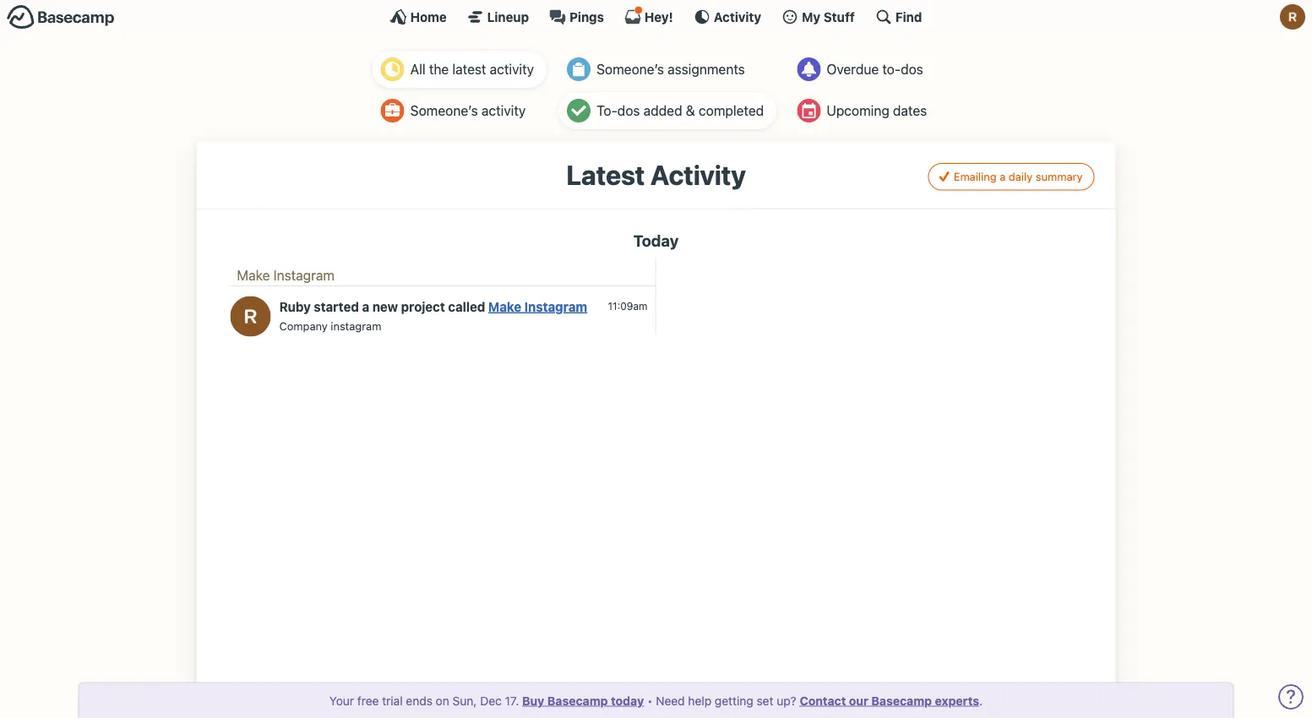 Task type: vqa. For each thing, say whether or not it's contained in the screenshot.


Task type: describe. For each thing, give the bounding box(es) containing it.
latest activity
[[567, 159, 746, 191]]

buy basecamp today link
[[522, 694, 644, 708]]

all the latest activity
[[411, 61, 534, 77]]

project
[[401, 299, 445, 314]]

to-dos added & completed
[[597, 103, 764, 119]]

free
[[357, 694, 379, 708]]

todo image
[[567, 99, 591, 123]]

1 horizontal spatial make
[[489, 299, 522, 314]]

ruby started a new project called make instagram
[[279, 299, 588, 314]]

lineup link
[[467, 8, 529, 25]]

up?
[[777, 694, 797, 708]]

1 vertical spatial make instagram link
[[489, 299, 588, 314]]

called
[[448, 299, 486, 314]]

ruby image
[[230, 296, 271, 337]]

assignments
[[668, 61, 745, 77]]

contact
[[800, 694, 847, 708]]

my stuff button
[[782, 8, 855, 25]]

someone's activity link
[[373, 92, 547, 129]]

0 horizontal spatial instagram
[[274, 268, 335, 284]]

your
[[330, 694, 354, 708]]

company instagram
[[279, 320, 382, 332]]

someone's for someone's activity
[[411, 103, 478, 119]]

overdue to-dos
[[827, 61, 924, 77]]

summary
[[1036, 170, 1083, 183]]

your free trial ends on sun, dec 17. buy basecamp today • need help getting set up? contact our basecamp experts .
[[330, 694, 983, 708]]

home link
[[390, 8, 447, 25]]

daily
[[1009, 170, 1033, 183]]

1 basecamp from the left
[[548, 694, 608, 708]]

started
[[314, 299, 359, 314]]

overdue
[[827, 61, 879, 77]]

contact our basecamp experts link
[[800, 694, 980, 708]]

stuff
[[824, 9, 855, 24]]

today
[[634, 231, 679, 250]]

1 vertical spatial activity
[[651, 159, 746, 191]]

activity inside 'link'
[[714, 9, 762, 24]]

experts
[[935, 694, 980, 708]]

sun,
[[453, 694, 477, 708]]

completed
[[699, 103, 764, 119]]

someone's assignments link
[[559, 51, 777, 88]]

ends
[[406, 694, 433, 708]]

main element
[[0, 0, 1313, 33]]

upcoming
[[827, 103, 890, 119]]

our
[[849, 694, 869, 708]]

0 horizontal spatial make instagram link
[[237, 268, 335, 284]]

assignment image
[[567, 57, 591, 81]]

reports image
[[797, 57, 821, 81]]

activity link
[[694, 8, 762, 25]]

someone's for someone's assignments
[[597, 61, 665, 77]]

hey!
[[645, 9, 674, 24]]

all the latest activity link
[[373, 51, 547, 88]]

upcoming dates
[[827, 103, 928, 119]]

.
[[980, 694, 983, 708]]

hey! button
[[625, 6, 674, 25]]

my stuff
[[802, 9, 855, 24]]

make instagram
[[237, 268, 335, 284]]

emailing a daily summary
[[954, 170, 1083, 183]]

someone's activity
[[411, 103, 526, 119]]

1 horizontal spatial dos
[[901, 61, 924, 77]]

a inside emailing a daily summary button
[[1000, 170, 1006, 183]]

1 horizontal spatial instagram
[[525, 299, 588, 314]]

help
[[688, 694, 712, 708]]



Task type: locate. For each thing, give the bounding box(es) containing it.
activity report image
[[381, 57, 405, 81]]

upcoming dates link
[[789, 92, 940, 129]]

1 horizontal spatial someone's
[[597, 61, 665, 77]]

activity down &
[[651, 159, 746, 191]]

someone's
[[597, 61, 665, 77], [411, 103, 478, 119]]

set
[[757, 694, 774, 708]]

0 vertical spatial make
[[237, 268, 270, 284]]

1 vertical spatial dos
[[618, 103, 640, 119]]

person report image
[[381, 99, 405, 123]]

0 vertical spatial activity
[[714, 9, 762, 24]]

schedule image
[[797, 99, 821, 123]]

1 vertical spatial a
[[362, 299, 370, 314]]

1 vertical spatial someone's
[[411, 103, 478, 119]]

find
[[896, 9, 923, 24]]

0 vertical spatial someone's
[[597, 61, 665, 77]]

to-dos added & completed link
[[559, 92, 777, 129]]

someone's down the
[[411, 103, 478, 119]]

0 vertical spatial activity
[[490, 61, 534, 77]]

basecamp right buy
[[548, 694, 608, 708]]

trial
[[382, 694, 403, 708]]

0 vertical spatial instagram
[[274, 268, 335, 284]]

lineup
[[488, 9, 529, 24]]

a
[[1000, 170, 1006, 183], [362, 299, 370, 314]]

need
[[656, 694, 685, 708]]

0 horizontal spatial basecamp
[[548, 694, 608, 708]]

2 basecamp from the left
[[872, 694, 933, 708]]

basecamp
[[548, 694, 608, 708], [872, 694, 933, 708]]

instagram
[[274, 268, 335, 284], [525, 299, 588, 314]]

to-
[[883, 61, 901, 77]]

17.
[[505, 694, 519, 708]]

home
[[411, 9, 447, 24]]

make up ruby icon on the top left of the page
[[237, 268, 270, 284]]

a left daily
[[1000, 170, 1006, 183]]

today
[[611, 694, 644, 708]]

new
[[373, 299, 398, 314]]

buy
[[522, 694, 545, 708]]

make instagram link
[[237, 268, 335, 284], [489, 299, 588, 314]]

1 vertical spatial make
[[489, 299, 522, 314]]

1 horizontal spatial basecamp
[[872, 694, 933, 708]]

&
[[686, 103, 696, 119]]

pings button
[[550, 8, 604, 25]]

latest
[[453, 61, 486, 77]]

company
[[279, 320, 328, 332]]

all
[[411, 61, 426, 77]]

pings
[[570, 9, 604, 24]]

getting
[[715, 694, 754, 708]]

the
[[429, 61, 449, 77]]

ruby
[[279, 299, 311, 314]]

dos left added
[[618, 103, 640, 119]]

emailing
[[954, 170, 997, 183]]

dos up dates
[[901, 61, 924, 77]]

0 horizontal spatial someone's
[[411, 103, 478, 119]]

0 vertical spatial dos
[[901, 61, 924, 77]]

1 vertical spatial instagram
[[525, 299, 588, 314]]

1 horizontal spatial make instagram link
[[489, 299, 588, 314]]

make instagram link right called
[[489, 299, 588, 314]]

added
[[644, 103, 683, 119]]

someone's assignments
[[597, 61, 745, 77]]

emailing a daily summary button
[[929, 163, 1095, 191]]

11:09am
[[608, 301, 648, 312]]

instagram
[[331, 320, 382, 332]]

1 vertical spatial activity
[[482, 103, 526, 119]]

make right called
[[489, 299, 522, 314]]

activity down all the latest activity
[[482, 103, 526, 119]]

to-
[[597, 103, 618, 119]]

0 horizontal spatial make
[[237, 268, 270, 284]]

11:09am element
[[608, 301, 648, 312]]

switch accounts image
[[7, 4, 115, 30]]

dos
[[901, 61, 924, 77], [618, 103, 640, 119]]

on
[[436, 694, 450, 708]]

•
[[648, 694, 653, 708]]

dates
[[894, 103, 928, 119]]

overdue to-dos link
[[789, 51, 940, 88]]

someone's up to-
[[597, 61, 665, 77]]

0 horizontal spatial a
[[362, 299, 370, 314]]

my
[[802, 9, 821, 24]]

make
[[237, 268, 270, 284], [489, 299, 522, 314]]

basecamp right our
[[872, 694, 933, 708]]

instagram up ruby
[[274, 268, 335, 284]]

activity right latest
[[490, 61, 534, 77]]

1 horizontal spatial a
[[1000, 170, 1006, 183]]

ruby image
[[1281, 4, 1306, 30]]

0 vertical spatial make instagram link
[[237, 268, 335, 284]]

find button
[[876, 8, 923, 25]]

latest
[[567, 159, 645, 191]]

0 horizontal spatial dos
[[618, 103, 640, 119]]

activity
[[714, 9, 762, 24], [651, 159, 746, 191]]

instagram left 11:09am element
[[525, 299, 588, 314]]

dec
[[480, 694, 502, 708]]

someone's inside "link"
[[597, 61, 665, 77]]

a left new
[[362, 299, 370, 314]]

activity
[[490, 61, 534, 77], [482, 103, 526, 119]]

0 vertical spatial a
[[1000, 170, 1006, 183]]

make instagram link up ruby
[[237, 268, 335, 284]]

activity up assignments
[[714, 9, 762, 24]]



